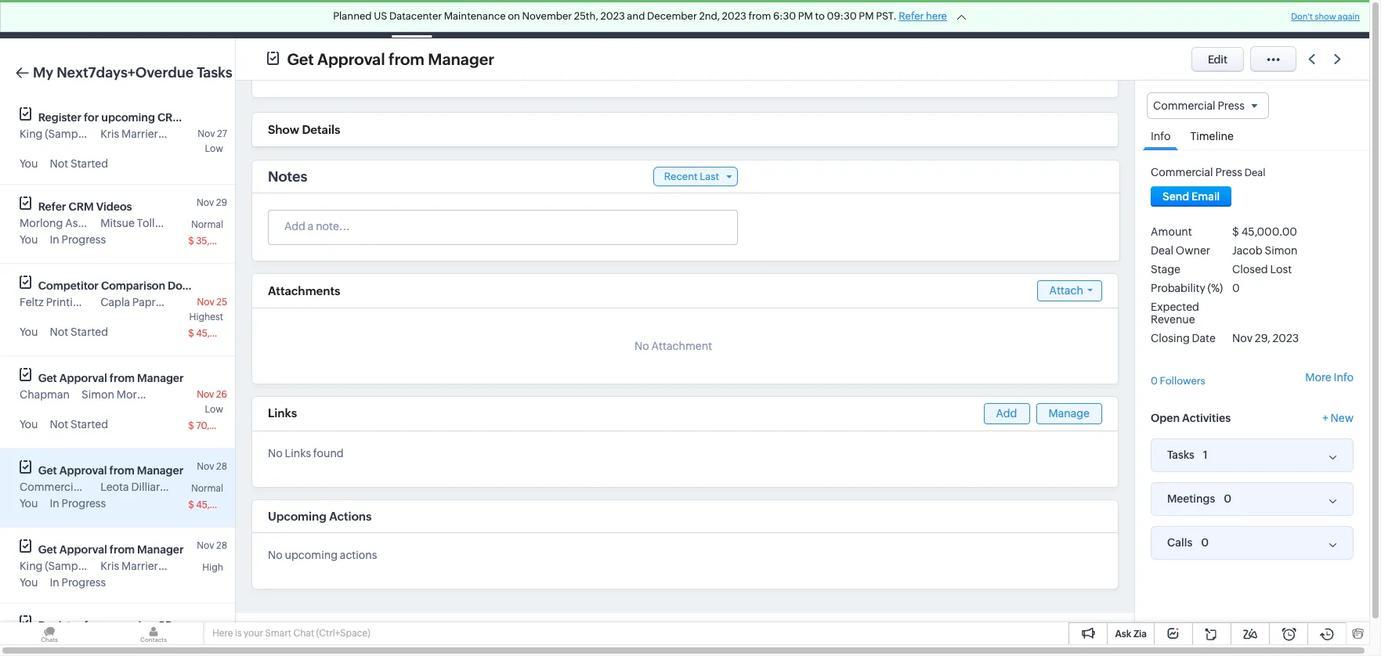 Task type: locate. For each thing, give the bounding box(es) containing it.
started down get apporval from manager nov 26
[[70, 418, 108, 431]]

nov 29, 2023
[[1233, 332, 1299, 345]]

3 in from the top
[[50, 577, 59, 589]]

0 vertical spatial info
[[1151, 130, 1171, 143]]

tasks
[[398, 13, 426, 25], [197, 64, 233, 81], [1168, 449, 1195, 462]]

nov inside get apporval from manager nov 26
[[197, 389, 214, 400]]

1 horizontal spatial 2023
[[722, 10, 747, 22]]

register inside register for upcoming crm webinars nov 27
[[38, 111, 82, 124]]

1 vertical spatial in
[[50, 498, 59, 510]]

apporval inside get apporval from manager nov 26
[[59, 372, 107, 385]]

2 in from the top
[[50, 498, 59, 510]]

king (sample) for not
[[20, 128, 90, 140]]

$ 45,000.00 up jacob simon
[[1233, 226, 1298, 238]]

lost
[[1271, 263, 1292, 276]]

apporval for get apporval from manager nov 26
[[59, 372, 107, 385]]

commercial left leota
[[20, 481, 82, 494]]

28 down '70,000.00'
[[216, 462, 227, 473]]

$ down leota dilliard (sample)
[[188, 500, 194, 511]]

nov 28 down $ 70,000.00
[[197, 462, 227, 473]]

webinars inside register for upcoming crm webinars nov 30
[[185, 620, 234, 632]]

pm left to on the right of the page
[[798, 10, 813, 22]]

0 for probability (%)
[[1233, 282, 1240, 295]]

$ 45,000.00
[[1233, 226, 1298, 238], [188, 328, 244, 339], [188, 500, 244, 511]]

1 vertical spatial king (sample)
[[20, 560, 90, 573]]

info right more
[[1334, 372, 1354, 384]]

probability (%)
[[1151, 282, 1223, 295]]

1 vertical spatial low
[[205, 404, 223, 415]]

2nd,
[[699, 10, 720, 22]]

not started up refer crm videos
[[50, 158, 108, 170]]

chat
[[293, 628, 314, 639]]

commercial press up the get apporval from manager
[[20, 481, 111, 494]]

normal
[[191, 219, 223, 230], [191, 483, 223, 494]]

2 king (sample) from the top
[[20, 560, 90, 573]]

started for (sample)
[[70, 158, 108, 170]]

0
[[1233, 282, 1240, 295], [1151, 375, 1158, 387], [1224, 493, 1232, 505], [1201, 537, 1209, 549]]

pm left pst.
[[859, 10, 874, 22]]

get approval from manager down us
[[287, 50, 495, 68]]

register down my
[[38, 111, 82, 124]]

webinars up 27
[[185, 111, 234, 124]]

27
[[217, 129, 227, 139]]

1 apporval from the top
[[59, 372, 107, 385]]

low down 27
[[205, 143, 223, 154]]

2 low from the top
[[205, 404, 223, 415]]

1 kris from the top
[[100, 128, 119, 140]]

upcoming inside register for upcoming crm webinars nov 30
[[101, 620, 155, 632]]

add link
[[984, 404, 1030, 425]]

0 vertical spatial get approval from manager
[[287, 50, 495, 68]]

followers
[[1160, 375, 1206, 387]]

from up leota
[[109, 465, 135, 477]]

actions
[[340, 549, 377, 562]]

register for register for upcoming crm webinars nov 30
[[38, 620, 82, 632]]

1 low from the top
[[205, 143, 223, 154]]

closed lost
[[1233, 263, 1292, 276]]

2 webinars from the top
[[185, 620, 234, 632]]

1 king (sample) from the top
[[20, 128, 90, 140]]

2 28 from the top
[[216, 541, 227, 552]]

links up the no links found
[[268, 407, 297, 420]]

for inside register for upcoming crm webinars nov 30
[[84, 620, 99, 632]]

upcoming inside register for upcoming crm webinars nov 27
[[101, 111, 155, 124]]

2 kris from the top
[[100, 560, 119, 573]]

1 vertical spatial not
[[50, 326, 68, 339]]

0 vertical spatial approval
[[317, 50, 385, 68]]

2 vertical spatial upcoming
[[101, 620, 155, 632]]

from left 6:30
[[749, 10, 771, 22]]

press left dilliard
[[84, 481, 111, 494]]

kris for not started
[[100, 128, 119, 140]]

nov inside register for upcoming crm webinars nov 27
[[198, 129, 215, 139]]

create menu image
[[1099, 0, 1138, 38]]

0 vertical spatial commercial press
[[1153, 100, 1245, 112]]

4 you from the top
[[20, 418, 38, 431]]

0 horizontal spatial simon
[[81, 389, 114, 401]]

2 kris marrier (sample) from the top
[[100, 560, 206, 573]]

0 for meetings
[[1224, 493, 1232, 505]]

kris marrier (sample) down the get apporval from manager
[[100, 560, 206, 573]]

1 started from the top
[[70, 158, 108, 170]]

contacts image
[[104, 623, 203, 646]]

refer up morlong
[[38, 201, 66, 213]]

0 vertical spatial normal
[[191, 219, 223, 230]]

upcoming down upcoming actions
[[285, 549, 338, 562]]

datacenter
[[389, 10, 442, 22]]

not
[[50, 158, 68, 170], [50, 326, 68, 339], [50, 418, 68, 431]]

not started down feltz printing service
[[50, 326, 108, 339]]

in progress for (sample)
[[50, 577, 106, 589]]

(sample)
[[45, 128, 90, 140], [160, 128, 206, 140], [174, 217, 219, 230], [179, 296, 224, 309], [162, 389, 208, 401], [169, 481, 214, 494], [45, 560, 90, 573], [160, 560, 206, 573], [88, 636, 133, 649]]

1 vertical spatial 45,000.00
[[196, 328, 244, 339]]

register inside register for upcoming crm webinars nov 30
[[38, 620, 82, 632]]

kris marrier (sample)
[[100, 128, 206, 140], [100, 560, 206, 573]]

for down next7days+overdue
[[84, 111, 99, 124]]

2 nov 28 from the top
[[197, 541, 227, 552]]

kris down the get apporval from manager
[[100, 560, 119, 573]]

from up morasca
[[110, 372, 135, 385]]

upcoming down next7days+overdue
[[101, 111, 155, 124]]

refer right pst.
[[899, 10, 924, 22]]

2 in progress from the top
[[50, 498, 106, 510]]

show details
[[268, 123, 340, 136]]

1 vertical spatial tasks
[[197, 64, 233, 81]]

$ 35,000.00
[[188, 236, 244, 247]]

2 king from the top
[[20, 560, 43, 573]]

highest
[[189, 312, 223, 323]]

new
[[1331, 412, 1354, 424]]

0 vertical spatial deal
[[1245, 167, 1266, 179]]

show details link
[[268, 123, 340, 136]]

no left found
[[268, 447, 283, 460]]

search element
[[1138, 0, 1170, 38]]

3 progress from the top
[[62, 577, 106, 589]]

0 horizontal spatial pm
[[798, 10, 813, 22]]

apporval up chapman
[[59, 372, 107, 385]]

attachment
[[652, 340, 712, 353]]

in progress down morlong associates
[[50, 234, 106, 246]]

0 vertical spatial in progress
[[50, 234, 106, 246]]

1 vertical spatial commercial
[[1151, 166, 1214, 179]]

leota dilliard (sample)
[[100, 481, 214, 494]]

0 vertical spatial simon
[[1265, 245, 1298, 257]]

0 horizontal spatial deal
[[1151, 245, 1174, 257]]

1 vertical spatial simon
[[81, 389, 114, 401]]

0 vertical spatial king (sample)
[[20, 128, 90, 140]]

in up the get apporval from manager
[[50, 498, 59, 510]]

zia
[[1134, 629, 1147, 640]]

1 register from the top
[[38, 111, 82, 124]]

2023
[[601, 10, 625, 22], [722, 10, 747, 22], [1273, 332, 1299, 345]]

2 marrier from the top
[[121, 560, 158, 573]]

1 not started from the top
[[50, 158, 108, 170]]

press down timeline
[[1216, 166, 1243, 179]]

2 apporval from the top
[[59, 544, 107, 556]]

1 horizontal spatial simon
[[1265, 245, 1298, 257]]

info link
[[1143, 119, 1179, 151]]

1 vertical spatial for
[[84, 620, 99, 632]]

2 vertical spatial no
[[268, 549, 283, 562]]

reports link
[[560, 0, 626, 38]]

for up michael ruta (sample)
[[84, 620, 99, 632]]

1 vertical spatial no
[[268, 447, 283, 460]]

approval down "deals" link
[[317, 50, 385, 68]]

1 vertical spatial nov 28
[[197, 541, 227, 552]]

0 vertical spatial for
[[84, 111, 99, 124]]

recent
[[664, 171, 698, 183]]

not down the printing on the left top
[[50, 326, 68, 339]]

1 vertical spatial kris marrier (sample)
[[100, 560, 206, 573]]

0 horizontal spatial calls
[[523, 13, 548, 25]]

70,000.00
[[196, 421, 243, 432]]

1 vertical spatial commercial press
[[20, 481, 111, 494]]

1 vertical spatial approval
[[59, 465, 107, 477]]

0 horizontal spatial refer
[[38, 201, 66, 213]]

3 not from the top
[[50, 418, 68, 431]]

45,000.00 down 'highest'
[[196, 328, 244, 339]]

kris for in progress
[[100, 560, 119, 573]]

2 vertical spatial tasks
[[1168, 449, 1195, 462]]

commercial down info link
[[1151, 166, 1214, 179]]

0 vertical spatial commercial
[[1153, 100, 1216, 112]]

king (sample)
[[20, 128, 90, 140], [20, 560, 90, 573]]

0 vertical spatial kris marrier (sample)
[[100, 128, 206, 140]]

2 not started from the top
[[50, 326, 108, 339]]

1 horizontal spatial pm
[[859, 10, 874, 22]]

2023 right 2nd,
[[722, 10, 747, 22]]

nov left 27
[[198, 129, 215, 139]]

0 vertical spatial upcoming
[[101, 111, 155, 124]]

commercial press up timeline link
[[1153, 100, 1245, 112]]

2 vertical spatial not started
[[50, 418, 108, 431]]

enterprise-trial upgrade
[[1005, 7, 1077, 31]]

nov 28 up high
[[197, 541, 227, 552]]

meetings down 1
[[1168, 493, 1216, 506]]

progress for associates
[[62, 234, 106, 246]]

0 vertical spatial press
[[1218, 100, 1245, 112]]

2 vertical spatial not
[[50, 418, 68, 431]]

simon
[[1265, 245, 1298, 257], [81, 389, 114, 401]]

0 horizontal spatial info
[[1151, 130, 1171, 143]]

1 horizontal spatial commercial press
[[1153, 100, 1245, 112]]

45,000.00 up high
[[196, 500, 244, 511]]

started down feltz printing service
[[70, 326, 108, 339]]

3 not started from the top
[[50, 418, 108, 431]]

on
[[508, 10, 520, 22]]

jacob simon
[[1233, 245, 1298, 257]]

28 up high
[[216, 541, 227, 552]]

register for register for upcoming crm webinars nov 27
[[38, 111, 82, 124]]

0 vertical spatial $ 45,000.00
[[1233, 226, 1298, 238]]

1 vertical spatial normal
[[191, 483, 223, 494]]

webinars
[[185, 111, 234, 124], [185, 620, 234, 632]]

crm inside register for upcoming crm webinars nov 30
[[157, 620, 183, 632]]

calls
[[523, 13, 548, 25], [1168, 537, 1193, 549]]

2 normal from the top
[[191, 483, 223, 494]]

tasks right us
[[398, 13, 426, 25]]

0 vertical spatial not started
[[50, 158, 108, 170]]

2 progress from the top
[[62, 498, 106, 510]]

attachments
[[268, 284, 340, 298]]

25th,
[[574, 10, 599, 22]]

in progress down the get apporval from manager
[[50, 577, 106, 589]]

$ 45,000.00 down 'highest'
[[188, 328, 244, 339]]

1 vertical spatial refer
[[38, 201, 66, 213]]

meetings left on
[[451, 13, 498, 25]]

$ down 'highest'
[[188, 328, 194, 339]]

for
[[84, 111, 99, 124], [84, 620, 99, 632]]

1 vertical spatial webinars
[[185, 620, 234, 632]]

tasks left 1
[[1168, 449, 1195, 462]]

previous record image
[[1309, 54, 1316, 64]]

not started for (sample)
[[50, 158, 108, 170]]

nov 28 for kris marrier (sample)
[[197, 541, 227, 552]]

1 vertical spatial started
[[70, 326, 108, 339]]

marketplace element
[[1232, 0, 1264, 38]]

marrier down the get apporval from manager
[[121, 560, 158, 573]]

1 vertical spatial 28
[[216, 541, 227, 552]]

expected
[[1151, 301, 1200, 314]]

2 register from the top
[[38, 620, 82, 632]]

1 vertical spatial $ 45,000.00
[[188, 328, 244, 339]]

2023 right '29,'
[[1273, 332, 1299, 345]]

1 normal from the top
[[191, 219, 223, 230]]

manage
[[1049, 407, 1090, 420]]

manager up leota dilliard (sample)
[[137, 465, 184, 477]]

crm down my next7days+overdue tasks
[[157, 111, 183, 124]]

1 vertical spatial marrier
[[121, 560, 158, 573]]

1 not from the top
[[50, 158, 68, 170]]

morlong associates
[[20, 217, 120, 230]]

register for upcoming crm webinars nov 27
[[38, 111, 234, 139]]

high
[[202, 563, 223, 574]]

simon up "lost"
[[1265, 245, 1298, 257]]

2 vertical spatial 45,000.00
[[196, 500, 244, 511]]

0 vertical spatial refer
[[899, 10, 924, 22]]

links left found
[[285, 447, 311, 460]]

crm up my
[[38, 11, 69, 27]]

setup element
[[1264, 0, 1295, 38]]

1 horizontal spatial info
[[1334, 372, 1354, 384]]

2 for from the top
[[84, 620, 99, 632]]

for for register for upcoming crm webinars nov 30
[[84, 620, 99, 632]]

smart
[[265, 628, 291, 639]]

0 vertical spatial nov 28
[[197, 462, 227, 473]]

not started for printing
[[50, 326, 108, 339]]

nov left '29,'
[[1233, 332, 1253, 345]]

upcoming for register for upcoming crm webinars nov 30
[[101, 620, 155, 632]]

apporval for get apporval from manager
[[59, 544, 107, 556]]

manager
[[428, 50, 495, 68], [137, 372, 184, 385], [137, 465, 184, 477], [137, 544, 184, 556]]

in down morlong
[[50, 234, 59, 246]]

no left attachment
[[635, 340, 649, 353]]

not down chapman
[[50, 418, 68, 431]]

0 for calls
[[1201, 537, 1209, 549]]

king down my
[[20, 128, 43, 140]]

info
[[1151, 130, 1171, 143], [1334, 372, 1354, 384]]

0 vertical spatial progress
[[62, 234, 106, 246]]

2 horizontal spatial 2023
[[1273, 332, 1299, 345]]

deal right commercial press link
[[1245, 167, 1266, 179]]

trial
[[1057, 7, 1077, 19]]

6 you from the top
[[20, 577, 38, 589]]

1 horizontal spatial deal
[[1245, 167, 1266, 179]]

1 kris marrier (sample) from the top
[[100, 128, 206, 140]]

1 horizontal spatial get approval from manager
[[287, 50, 495, 68]]

45,000.00 up jacob simon
[[1242, 226, 1298, 238]]

here
[[926, 10, 947, 22]]

ask
[[1115, 629, 1132, 640]]

not started down chapman
[[50, 418, 108, 431]]

1 for from the top
[[84, 111, 99, 124]]

progress down the get apporval from manager
[[62, 577, 106, 589]]

None button
[[1151, 187, 1232, 207]]

in for king
[[50, 577, 59, 589]]

1 vertical spatial register
[[38, 620, 82, 632]]

0 vertical spatial in
[[50, 234, 59, 246]]

Add a note... field
[[269, 219, 737, 234]]

2 vertical spatial $ 45,000.00
[[188, 500, 244, 511]]

0 vertical spatial started
[[70, 158, 108, 170]]

kris marrier (sample) down my next7days+overdue tasks
[[100, 128, 206, 140]]

manager up simon morasca (sample)
[[137, 372, 184, 385]]

kris
[[100, 128, 119, 140], [100, 560, 119, 573]]

2023 left and
[[601, 10, 625, 22]]

$ left 35,000.00
[[188, 236, 194, 247]]

refer
[[899, 10, 924, 22], [38, 201, 66, 213]]

no down "upcoming"
[[268, 549, 283, 562]]

apporval down leota
[[59, 544, 107, 556]]

1 vertical spatial not started
[[50, 326, 108, 339]]

5 you from the top
[[20, 498, 38, 510]]

printing
[[46, 296, 86, 309]]

deal inside commercial press deal
[[1245, 167, 1266, 179]]

1 in from the top
[[50, 234, 59, 246]]

1 vertical spatial calls
[[1168, 537, 1193, 549]]

0 vertical spatial no
[[635, 340, 649, 353]]

0 vertical spatial tasks
[[398, 13, 426, 25]]

1 28 from the top
[[216, 462, 227, 473]]

1 vertical spatial deal
[[1151, 245, 1174, 257]]

0 vertical spatial apporval
[[59, 372, 107, 385]]

1 vertical spatial apporval
[[59, 544, 107, 556]]

webinars for register for upcoming crm webinars nov 30
[[185, 620, 234, 632]]

simon morasca (sample)
[[81, 389, 208, 401]]

3 in progress from the top
[[50, 577, 106, 589]]

next record image
[[1334, 54, 1345, 64]]

1 vertical spatial get approval from manager
[[38, 465, 184, 477]]

king up chats image
[[20, 560, 43, 573]]

1 nov 28 from the top
[[197, 462, 227, 473]]

1 vertical spatial king
[[20, 560, 43, 573]]

leota
[[100, 481, 129, 494]]

normal up $ 35,000.00
[[191, 219, 223, 230]]

$ for capla paprocki (sample)
[[188, 328, 194, 339]]

services link
[[831, 0, 899, 38]]

progress down associates
[[62, 234, 106, 246]]

marrier
[[121, 128, 158, 140], [121, 560, 158, 573]]

kris down next7days+overdue
[[100, 128, 119, 140]]

register up ruta
[[38, 620, 82, 632]]

date
[[1192, 332, 1216, 345]]

+
[[1323, 412, 1329, 424]]

profile image
[[1295, 0, 1339, 38]]

0 vertical spatial register
[[38, 111, 82, 124]]

not started
[[50, 158, 108, 170], [50, 326, 108, 339], [50, 418, 108, 431]]

0 vertical spatial king
[[20, 128, 43, 140]]

add
[[996, 407, 1018, 420]]

2 vertical spatial commercial
[[20, 481, 82, 494]]

normal right dilliard
[[191, 483, 223, 494]]

press up timeline link
[[1218, 100, 1245, 112]]

in up chats image
[[50, 577, 59, 589]]

in for commercial
[[50, 498, 59, 510]]

upcoming
[[101, 111, 155, 124], [285, 549, 338, 562], [101, 620, 155, 632]]

not up refer crm videos
[[50, 158, 68, 170]]

0 vertical spatial meetings
[[451, 13, 498, 25]]

1 vertical spatial progress
[[62, 498, 106, 510]]

nov 28 for leota dilliard (sample)
[[197, 462, 227, 473]]

$ 45,000.00 down leota dilliard (sample)
[[188, 500, 244, 511]]

2 not from the top
[[50, 326, 68, 339]]

simon left morasca
[[81, 389, 114, 401]]

started up refer crm videos
[[70, 158, 108, 170]]

capla
[[100, 296, 130, 309]]

tasks link
[[385, 0, 438, 38]]

crm left here
[[157, 620, 183, 632]]

manager down leota dilliard (sample)
[[137, 544, 184, 556]]

to
[[815, 10, 825, 22]]

notes
[[268, 168, 307, 185]]

1 webinars from the top
[[185, 111, 234, 124]]

next7days+overdue
[[57, 64, 194, 81]]

not for printing
[[50, 326, 68, 339]]

chats image
[[0, 623, 99, 646]]

morlong
[[20, 217, 63, 230]]

0 vertical spatial webinars
[[185, 111, 234, 124]]

us
[[374, 10, 387, 22]]

29
[[216, 197, 227, 208]]

1 vertical spatial kris
[[100, 560, 119, 573]]

2 vertical spatial started
[[70, 418, 108, 431]]

3 started from the top
[[70, 418, 108, 431]]

1 marrier from the top
[[121, 128, 158, 140]]

nov left 26
[[197, 389, 214, 400]]

paprocki
[[132, 296, 177, 309]]

webinars inside register for upcoming crm webinars nov 27
[[185, 111, 234, 124]]

0 vertical spatial 28
[[216, 462, 227, 473]]

progress down leota
[[62, 498, 106, 510]]

2 started from the top
[[70, 326, 108, 339]]

for inside register for upcoming crm webinars nov 27
[[84, 111, 99, 124]]

expected revenue
[[1151, 301, 1200, 326]]

1 progress from the top
[[62, 234, 106, 246]]

0 vertical spatial kris
[[100, 128, 119, 140]]

more
[[1306, 372, 1332, 384]]

2 vertical spatial in progress
[[50, 577, 106, 589]]

0 vertical spatial not
[[50, 158, 68, 170]]

$ for simon morasca (sample)
[[188, 421, 194, 432]]

info up commercial press link
[[1151, 130, 1171, 143]]

nov up 'highest'
[[197, 297, 214, 308]]

2 vertical spatial in
[[50, 577, 59, 589]]

low up $ 70,000.00
[[205, 404, 223, 415]]

1 king from the top
[[20, 128, 43, 140]]

commercial up info link
[[1153, 100, 1216, 112]]

1 in progress from the top
[[50, 234, 106, 246]]



Task type: vqa. For each thing, say whether or not it's contained in the screenshot.


Task type: describe. For each thing, give the bounding box(es) containing it.
document
[[168, 280, 223, 292]]

2 horizontal spatial tasks
[[1168, 449, 1195, 462]]

2 vertical spatial press
[[84, 481, 111, 494]]

projects link
[[899, 0, 965, 38]]

commercial press deal
[[1151, 166, 1266, 179]]

don't show again link
[[1292, 12, 1360, 21]]

signals image
[[1179, 13, 1190, 26]]

progress for (sample)
[[62, 577, 106, 589]]

0 horizontal spatial meetings
[[451, 13, 498, 25]]

progress for press
[[62, 498, 106, 510]]

from down leota
[[110, 544, 135, 556]]

in for morlong
[[50, 234, 59, 246]]

my
[[33, 64, 53, 81]]

nov up high
[[197, 541, 214, 552]]

michael ruta (sample)
[[20, 636, 133, 649]]

closed
[[1233, 263, 1268, 276]]

1 vertical spatial press
[[1216, 166, 1243, 179]]

here
[[212, 628, 233, 639]]

actions
[[329, 510, 372, 523]]

capla paprocki (sample)
[[100, 296, 224, 309]]

Commercial Press field
[[1147, 92, 1269, 119]]

morasca
[[117, 389, 160, 401]]

0 followers
[[1151, 375, 1206, 387]]

king for get apporval from manager
[[20, 560, 43, 573]]

manage link
[[1036, 404, 1103, 425]]

$ for mitsue tollner (sample)
[[188, 236, 194, 247]]

open activities
[[1151, 412, 1231, 424]]

more info link
[[1306, 372, 1354, 384]]

don't
[[1292, 12, 1313, 21]]

ruta
[[62, 636, 85, 649]]

3 you from the top
[[20, 326, 38, 339]]

45,000.00 for competitor comparison document
[[196, 328, 244, 339]]

0 vertical spatial links
[[268, 407, 297, 420]]

timeline link
[[1183, 119, 1242, 150]]

owner
[[1176, 245, 1211, 257]]

no attachment
[[635, 340, 712, 353]]

mitsue
[[100, 217, 135, 230]]

crm up associates
[[69, 201, 94, 213]]

from down tasks link
[[389, 50, 425, 68]]

upgrade
[[1018, 20, 1063, 31]]

king (sample) for in
[[20, 560, 90, 573]]

$ 45,000.00 for get approval from manager
[[188, 500, 244, 511]]

upcoming for register for upcoming crm webinars nov 27
[[101, 111, 155, 124]]

$ up jacob
[[1233, 226, 1240, 238]]

0 horizontal spatial 2023
[[601, 10, 625, 22]]

normal for mitsue tollner (sample)
[[191, 219, 223, 230]]

projects
[[911, 13, 953, 25]]

0 horizontal spatial get approval from manager
[[38, 465, 184, 477]]

king for register for upcoming crm webinars
[[20, 128, 43, 140]]

deal owner
[[1151, 245, 1211, 257]]

timeline
[[1191, 130, 1234, 143]]

1 horizontal spatial meetings
[[1168, 493, 1216, 506]]

$ 70,000.00
[[188, 421, 243, 432]]

press inside field
[[1218, 100, 1245, 112]]

maintenance
[[444, 10, 506, 22]]

feltz printing service
[[20, 296, 126, 309]]

manager down meetings link
[[428, 50, 495, 68]]

1 vertical spatial links
[[285, 447, 311, 460]]

nov down $ 70,000.00
[[197, 462, 214, 473]]

edit
[[1208, 53, 1228, 65]]

and
[[627, 10, 645, 22]]

webinars for register for upcoming crm webinars nov 27
[[185, 111, 234, 124]]

28 for kris marrier (sample)
[[216, 541, 227, 552]]

manager inside get apporval from manager nov 26
[[137, 372, 184, 385]]

reports
[[573, 13, 613, 25]]

$ 45,000.00 for competitor comparison document
[[188, 328, 244, 339]]

no for links
[[268, 447, 283, 460]]

crm inside register for upcoming crm webinars nov 27
[[157, 111, 183, 124]]

services
[[843, 13, 886, 25]]

november
[[522, 10, 572, 22]]

in progress for associates
[[50, 234, 106, 246]]

started for printing
[[70, 326, 108, 339]]

planned
[[333, 10, 372, 22]]

marrier for not started
[[121, 128, 158, 140]]

kris marrier (sample) for in progress
[[100, 560, 206, 573]]

tollner
[[137, 217, 172, 230]]

nov inside competitor comparison document nov 25
[[197, 297, 214, 308]]

28 for leota dilliard (sample)
[[216, 462, 227, 473]]

get inside get apporval from manager nov 26
[[38, 372, 57, 385]]

1 vertical spatial info
[[1334, 372, 1354, 384]]

quotes
[[781, 13, 818, 25]]

low for simon morasca (sample)
[[205, 404, 223, 415]]

upcoming
[[268, 510, 327, 523]]

competitor comparison document nov 25
[[38, 280, 227, 308]]

closing
[[1151, 332, 1190, 345]]

1 horizontal spatial tasks
[[398, 13, 426, 25]]

1 vertical spatial upcoming
[[285, 549, 338, 562]]

$ for leota dilliard (sample)
[[188, 500, 194, 511]]

1 horizontal spatial approval
[[317, 50, 385, 68]]

stage
[[1151, 263, 1181, 276]]

upcoming actions
[[268, 510, 372, 523]]

michael
[[20, 636, 60, 649]]

deals link
[[333, 0, 385, 38]]

commercial inside field
[[1153, 100, 1216, 112]]

is
[[235, 628, 242, 639]]

edit button
[[1192, 47, 1244, 72]]

normal for leota dilliard (sample)
[[191, 483, 223, 494]]

no for attachments
[[635, 340, 649, 353]]

search image
[[1147, 13, 1160, 26]]

nov inside register for upcoming crm webinars nov 30
[[196, 637, 213, 648]]

videos
[[96, 201, 132, 213]]

found
[[313, 447, 344, 460]]

not for (sample)
[[50, 158, 68, 170]]

analytics
[[638, 13, 685, 25]]

open
[[1151, 412, 1180, 424]]

crm link
[[13, 11, 69, 27]]

1 horizontal spatial calls
[[1168, 537, 1193, 549]]

nov left 29
[[197, 197, 214, 208]]

2 you from the top
[[20, 234, 38, 246]]

info inside info link
[[1151, 130, 1171, 143]]

planned us datacenter maintenance on november 25th, 2023 and december 2nd, 2023 from 6:30 pm to 09:30 pm pst. refer here
[[333, 10, 947, 22]]

signals element
[[1170, 0, 1200, 38]]

activities
[[1183, 412, 1231, 424]]

commercial press inside field
[[1153, 100, 1245, 112]]

1 pm from the left
[[798, 10, 813, 22]]

attach
[[1050, 284, 1084, 297]]

register for upcoming crm webinars nov 30
[[38, 620, 234, 648]]

45,000.00 for get approval from manager
[[196, 500, 244, 511]]

0 vertical spatial 45,000.00
[[1242, 226, 1298, 238]]

26
[[216, 389, 227, 400]]

0 horizontal spatial tasks
[[197, 64, 233, 81]]

marrier for in progress
[[121, 560, 158, 573]]

associates
[[65, 217, 120, 230]]

from inside get apporval from manager nov 26
[[110, 372, 135, 385]]

no upcoming actions
[[268, 549, 377, 562]]

1 horizontal spatial refer
[[899, 10, 924, 22]]

get apporval from manager nov 26
[[38, 372, 227, 400]]

0 horizontal spatial approval
[[59, 465, 107, 477]]

commercial press link
[[1151, 166, 1243, 179]]

in progress for press
[[50, 498, 106, 510]]

0 horizontal spatial commercial press
[[20, 481, 111, 494]]

competitor
[[38, 280, 99, 292]]

pst.
[[876, 10, 897, 22]]

09:30
[[827, 10, 857, 22]]

kris marrier (sample) for not started
[[100, 128, 206, 140]]

recent last
[[664, 171, 719, 183]]

calls link
[[511, 0, 560, 38]]

analytics link
[[626, 0, 697, 38]]

december
[[647, 10, 697, 22]]

0 vertical spatial calls
[[523, 13, 548, 25]]

deals
[[345, 13, 373, 25]]

show
[[268, 123, 299, 136]]

low for kris marrier (sample)
[[205, 143, 223, 154]]

details
[[302, 123, 340, 136]]

mitsue tollner (sample)
[[100, 217, 219, 230]]

2 pm from the left
[[859, 10, 874, 22]]

more info
[[1306, 372, 1354, 384]]

enterprise-
[[1005, 7, 1057, 19]]

my next7days+overdue tasks
[[33, 64, 233, 81]]

1 you from the top
[[20, 158, 38, 170]]

don't show again
[[1292, 12, 1360, 21]]

feltz
[[20, 296, 44, 309]]

for for register for upcoming crm webinars nov 27
[[84, 111, 99, 124]]

products link
[[697, 0, 768, 38]]

35,000.00
[[196, 236, 244, 247]]

25
[[216, 297, 227, 308]]



